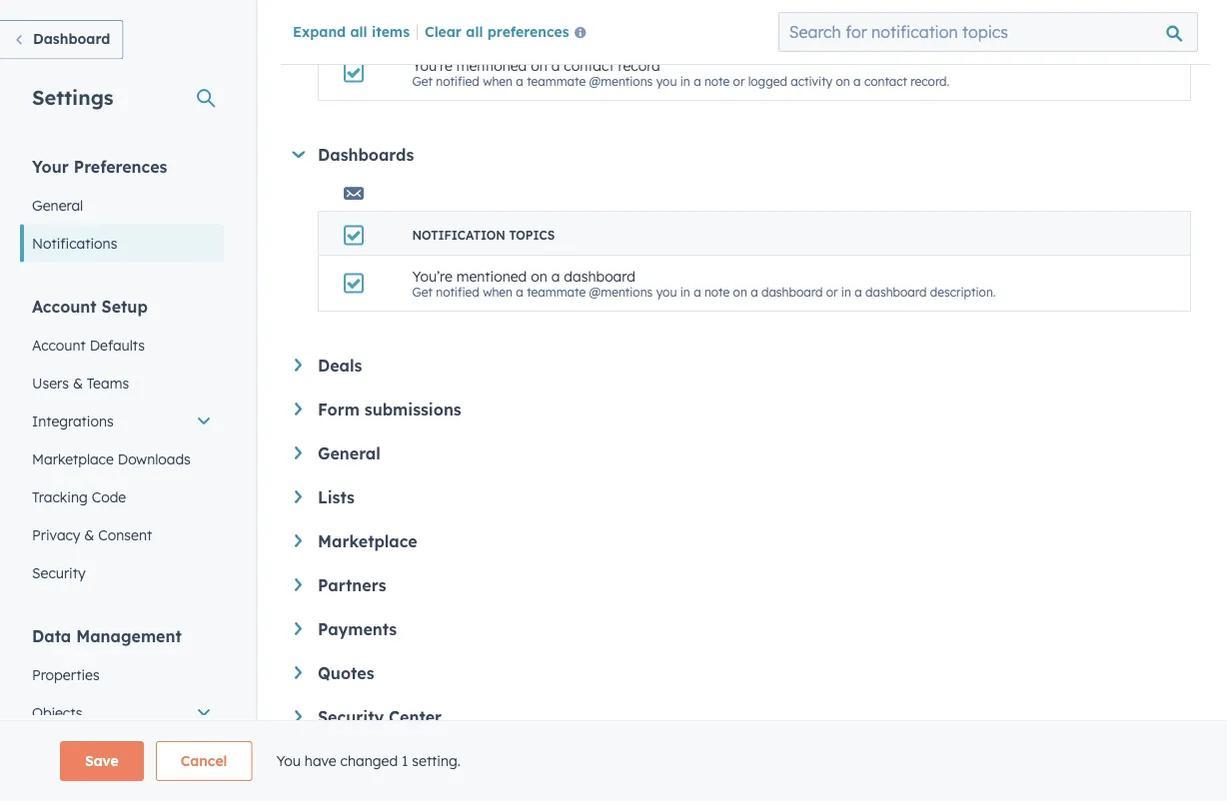 Task type: vqa. For each thing, say whether or not it's contained in the screenshot.
middle "or"
yes



Task type: locate. For each thing, give the bounding box(es) containing it.
0 horizontal spatial security
[[32, 564, 86, 582]]

security link
[[20, 554, 224, 592]]

3 caret image from the top
[[295, 491, 302, 504]]

1 vertical spatial teammate
[[527, 74, 586, 89]]

users & teams
[[32, 374, 129, 392]]

1 vertical spatial logged
[[749, 74, 788, 89]]

general down form
[[318, 444, 381, 464]]

1 horizontal spatial marketplace
[[318, 532, 418, 552]]

caret image inside the "payments" dropdown button
[[295, 623, 302, 636]]

1 account from the top
[[32, 296, 97, 316]]

caret image left partners at the bottom of page
[[295, 579, 302, 592]]

have
[[305, 753, 337, 770]]

1 vertical spatial notified
[[436, 74, 480, 89]]

& right 'privacy'
[[84, 526, 94, 544]]

2 vertical spatial get
[[412, 285, 433, 300]]

caret image
[[295, 403, 302, 416], [295, 447, 302, 460], [295, 491, 302, 504], [295, 535, 302, 548], [295, 623, 302, 636], [295, 667, 302, 680]]

3 note from the top
[[705, 285, 730, 300]]

1 vertical spatial get
[[412, 74, 433, 89]]

you're for you're mentioned on a contact record
[[412, 56, 453, 74]]

1 note from the top
[[705, 18, 730, 33]]

or
[[733, 18, 745, 33], [733, 74, 745, 89], [826, 285, 838, 300]]

caret image up you
[[295, 711, 302, 724]]

0 vertical spatial @mentions
[[589, 18, 653, 33]]

marketplace downloads link
[[20, 440, 224, 478]]

save
[[85, 753, 119, 770]]

2 vertical spatial teammate
[[527, 285, 586, 300]]

teammate inside you're mentioned on a dashboard get notified when a teammate @mentions you in a note on a dashboard or in a dashboard description.
[[527, 285, 586, 300]]

notification
[[412, 228, 506, 243]]

0 vertical spatial when
[[483, 18, 513, 33]]

@mentions inside you're mentioned on a dashboard get notified when a teammate @mentions you in a note on a dashboard or in a dashboard description.
[[589, 285, 653, 300]]

all
[[350, 22, 368, 40], [466, 22, 483, 40]]

quotes button
[[295, 664, 1192, 684]]

when
[[483, 18, 513, 33], [483, 74, 513, 89], [483, 285, 513, 300]]

1 vertical spatial security
[[318, 708, 384, 728]]

form submissions button
[[295, 400, 1192, 420]]

privacy
[[32, 526, 80, 544]]

logged
[[749, 18, 788, 33], [749, 74, 788, 89]]

0 vertical spatial logged
[[749, 18, 788, 33]]

0 horizontal spatial marketplace
[[32, 450, 114, 468]]

security center button
[[295, 708, 1192, 728]]

account up users
[[32, 336, 86, 354]]

1 vertical spatial mentioned
[[457, 267, 527, 285]]

caret image for marketplace
[[295, 535, 302, 548]]

you have changed 1 setting.
[[276, 753, 461, 770]]

setting.
[[412, 753, 461, 770]]

mentioned down notification topics
[[457, 267, 527, 285]]

2 vertical spatial note
[[705, 285, 730, 300]]

caret image for security center
[[295, 711, 302, 724]]

general
[[32, 196, 83, 214], [318, 444, 381, 464]]

3 teammate from the top
[[527, 285, 586, 300]]

contact
[[564, 56, 614, 74], [865, 74, 908, 89]]

0 vertical spatial security
[[32, 564, 86, 582]]

2 caret image from the top
[[295, 447, 302, 460]]

record. right company
[[921, 18, 960, 33]]

0 vertical spatial general
[[32, 196, 83, 214]]

0 horizontal spatial all
[[350, 22, 368, 40]]

when inside you're mentioned on a contact record get notified when a teammate @mentions you in a note or logged activity on a contact record.
[[483, 74, 513, 89]]

get right items
[[412, 18, 433, 33]]

1 vertical spatial general
[[318, 444, 381, 464]]

deals
[[318, 356, 362, 376]]

3 when from the top
[[483, 285, 513, 300]]

lists
[[318, 488, 355, 508]]

mentioned inside you're mentioned on a contact record get notified when a teammate @mentions you in a note or logged activity on a contact record.
[[457, 56, 527, 74]]

0 vertical spatial activity
[[791, 18, 833, 33]]

logged up you're mentioned on a contact record get notified when a teammate @mentions you in a note or logged activity on a contact record.
[[749, 18, 788, 33]]

marketplace inside marketplace downloads link
[[32, 450, 114, 468]]

1 vertical spatial note
[[705, 74, 730, 89]]

3 you from the top
[[656, 285, 677, 300]]

all for clear
[[466, 22, 483, 40]]

general down your at the top left of page
[[32, 196, 83, 214]]

note up deals 'dropdown button'
[[705, 285, 730, 300]]

users & teams link
[[20, 364, 224, 402]]

privacy & consent
[[32, 526, 152, 544]]

caret image left the dashboards
[[292, 151, 305, 158]]

1 mentioned from the top
[[457, 56, 527, 74]]

code
[[92, 488, 126, 506]]

0 vertical spatial marketplace
[[32, 450, 114, 468]]

cancel button
[[156, 742, 252, 782]]

when down clear all preferences button
[[483, 74, 513, 89]]

0 vertical spatial teammate
[[527, 18, 586, 33]]

properties link
[[20, 656, 224, 694]]

1 vertical spatial or
[[733, 74, 745, 89]]

2 when from the top
[[483, 74, 513, 89]]

1 vertical spatial when
[[483, 74, 513, 89]]

@mentions inside you're mentioned on a contact record get notified when a teammate @mentions you in a note or logged activity on a contact record.
[[589, 74, 653, 89]]

1 get from the top
[[412, 18, 433, 33]]

0 vertical spatial note
[[705, 18, 730, 33]]

integrations button
[[20, 402, 224, 440]]

notified
[[436, 18, 480, 33], [436, 74, 480, 89], [436, 285, 480, 300]]

2 vertical spatial when
[[483, 285, 513, 300]]

security down 'privacy'
[[32, 564, 86, 582]]

get inside you're mentioned on a contact record get notified when a teammate @mentions you in a note or logged activity on a contact record.
[[412, 74, 433, 89]]

1 horizontal spatial security
[[318, 708, 384, 728]]

partners
[[318, 576, 386, 596]]

caret image inside deals 'dropdown button'
[[295, 359, 302, 372]]

2 vertical spatial or
[[826, 285, 838, 300]]

get
[[412, 18, 433, 33], [412, 74, 433, 89], [412, 285, 433, 300]]

expand
[[293, 22, 346, 40]]

2 notified from the top
[[436, 74, 480, 89]]

you're for you're mentioned on a dashboard
[[412, 267, 453, 285]]

all right clear
[[466, 22, 483, 40]]

you inside you're mentioned on a contact record get notified when a teammate @mentions you in a note or logged activity on a contact record.
[[656, 74, 677, 89]]

when inside you're mentioned on a dashboard get notified when a teammate @mentions you in a note on a dashboard or in a dashboard description.
[[483, 285, 513, 300]]

4 caret image from the top
[[295, 535, 302, 548]]

all inside clear all preferences button
[[466, 22, 483, 40]]

0 vertical spatial record.
[[921, 18, 960, 33]]

your
[[32, 156, 69, 176]]

1 vertical spatial activity
[[791, 74, 833, 89]]

@mentions
[[589, 18, 653, 33], [589, 74, 653, 89], [589, 285, 653, 300]]

1 horizontal spatial all
[[466, 22, 483, 40]]

account
[[32, 296, 97, 316], [32, 336, 86, 354]]

marketplace up partners at the bottom of page
[[318, 532, 418, 552]]

1 when from the top
[[483, 18, 513, 33]]

3 notified from the top
[[436, 285, 480, 300]]

note down get notified when a teammate @mentions you in a note or logged activity on a company record.
[[705, 74, 730, 89]]

& inside "link"
[[73, 374, 83, 392]]

2 you're from the top
[[412, 267, 453, 285]]

1 caret image from the top
[[295, 403, 302, 416]]

2 note from the top
[[705, 74, 730, 89]]

caret image for partners
[[295, 579, 302, 592]]

3 @mentions from the top
[[589, 285, 653, 300]]

record. down company
[[911, 74, 950, 89]]

2 you from the top
[[656, 74, 677, 89]]

marketplace downloads
[[32, 450, 191, 468]]

caret image for deals
[[295, 359, 302, 372]]

mentioned down clear all preferences
[[457, 56, 527, 74]]

caret image
[[292, 151, 305, 158], [295, 359, 302, 372], [295, 579, 302, 592], [295, 711, 302, 724]]

0 horizontal spatial dashboard
[[564, 267, 636, 285]]

get down the notification
[[412, 285, 433, 300]]

general inside the your preferences element
[[32, 196, 83, 214]]

0 vertical spatial mentioned
[[457, 56, 527, 74]]

2 mentioned from the top
[[457, 267, 527, 285]]

get notified when a teammate @mentions you in a note or logged activity on a company record.
[[412, 18, 960, 33]]

teammate inside you're mentioned on a contact record get notified when a teammate @mentions you in a note or logged activity on a contact record.
[[527, 74, 586, 89]]

get down clear
[[412, 74, 433, 89]]

1 vertical spatial marketplace
[[318, 532, 418, 552]]

2 vertical spatial @mentions
[[589, 285, 653, 300]]

0 vertical spatial &
[[73, 374, 83, 392]]

0 vertical spatial notified
[[436, 18, 480, 33]]

0 vertical spatial account
[[32, 296, 97, 316]]

your preferences
[[32, 156, 167, 176]]

2 teammate from the top
[[527, 74, 586, 89]]

mentioned for contact
[[457, 56, 527, 74]]

privacy & consent link
[[20, 516, 224, 554]]

clear all preferences button
[[425, 21, 594, 45]]

general link
[[20, 186, 224, 224]]

activity
[[791, 18, 833, 33], [791, 74, 833, 89]]

account for account setup
[[32, 296, 97, 316]]

0 horizontal spatial &
[[73, 374, 83, 392]]

logged up dashboards dropdown button
[[749, 74, 788, 89]]

2 get from the top
[[412, 74, 433, 89]]

caret image left "deals" at the top left of page
[[295, 359, 302, 372]]

notified down the notification
[[436, 285, 480, 300]]

items
[[372, 22, 410, 40]]

marketplace
[[32, 450, 114, 468], [318, 532, 418, 552]]

contact left record
[[564, 56, 614, 74]]

1 vertical spatial account
[[32, 336, 86, 354]]

note up you're mentioned on a contact record get notified when a teammate @mentions you in a note or logged activity on a contact record.
[[705, 18, 730, 33]]

cancel
[[181, 753, 227, 770]]

your preferences element
[[20, 155, 224, 262]]

when right clear
[[483, 18, 513, 33]]

2 all from the left
[[466, 22, 483, 40]]

0 horizontal spatial general
[[32, 196, 83, 214]]

1 vertical spatial you're
[[412, 267, 453, 285]]

caret image inside the general dropdown button
[[295, 447, 302, 460]]

1 horizontal spatial &
[[84, 526, 94, 544]]

logged inside you're mentioned on a contact record get notified when a teammate @mentions you in a note or logged activity on a contact record.
[[749, 74, 788, 89]]

1 activity from the top
[[791, 18, 833, 33]]

marketplace down integrations
[[32, 450, 114, 468]]

caret image inside marketplace dropdown button
[[295, 535, 302, 548]]

caret image inside the partners dropdown button
[[295, 579, 302, 592]]

you're down the notification
[[412, 267, 453, 285]]

2 activity from the top
[[791, 74, 833, 89]]

mentioned for dashboard
[[457, 267, 527, 285]]

account up "account defaults"
[[32, 296, 97, 316]]

you're inside you're mentioned on a dashboard get notified when a teammate @mentions you in a note on a dashboard or in a dashboard description.
[[412, 267, 453, 285]]

notified right items
[[436, 18, 480, 33]]

2 vertical spatial notified
[[436, 285, 480, 300]]

dashboard
[[564, 267, 636, 285], [762, 285, 823, 300], [866, 285, 927, 300]]

caret image for form submissions
[[295, 403, 302, 416]]

caret image inside dashboards dropdown button
[[292, 151, 305, 158]]

caret image inside quotes dropdown button
[[295, 667, 302, 680]]

setup
[[102, 296, 148, 316]]

dashboards
[[318, 145, 414, 165]]

caret image inside "security center" dropdown button
[[295, 711, 302, 724]]

expand all items button
[[293, 22, 410, 40]]

0 vertical spatial you
[[656, 18, 677, 33]]

mentioned
[[457, 56, 527, 74], [457, 267, 527, 285]]

caret image for general
[[295, 447, 302, 460]]

contact down company
[[865, 74, 908, 89]]

2 logged from the top
[[749, 74, 788, 89]]

&
[[73, 374, 83, 392], [84, 526, 94, 544]]

security down quotes
[[318, 708, 384, 728]]

notified down clear
[[436, 74, 480, 89]]

mentioned inside you're mentioned on a dashboard get notified when a teammate @mentions you in a note on a dashboard or in a dashboard description.
[[457, 267, 527, 285]]

1 horizontal spatial general
[[318, 444, 381, 464]]

you're inside you're mentioned on a contact record get notified when a teammate @mentions you in a note or logged activity on a contact record.
[[412, 56, 453, 74]]

a
[[516, 18, 524, 33], [694, 18, 701, 33], [854, 18, 861, 33], [552, 56, 560, 74], [516, 74, 524, 89], [694, 74, 701, 89], [854, 74, 861, 89], [552, 267, 560, 285], [516, 285, 524, 300], [694, 285, 701, 300], [751, 285, 758, 300], [855, 285, 862, 300]]

teams
[[87, 374, 129, 392]]

notified inside you're mentioned on a contact record get notified when a teammate @mentions you in a note or logged activity on a contact record.
[[436, 74, 480, 89]]

1 all from the left
[[350, 22, 368, 40]]

0 vertical spatial get
[[412, 18, 433, 33]]

1 vertical spatial you
[[656, 74, 677, 89]]

security inside account setup element
[[32, 564, 86, 582]]

you're
[[412, 56, 453, 74], [412, 267, 453, 285]]

note
[[705, 18, 730, 33], [705, 74, 730, 89], [705, 285, 730, 300]]

1
[[402, 753, 408, 770]]

5 caret image from the top
[[295, 623, 302, 636]]

2 @mentions from the top
[[589, 74, 653, 89]]

management
[[76, 626, 182, 646]]

Search for notification topics search field
[[779, 12, 1199, 52]]

1 vertical spatial @mentions
[[589, 74, 653, 89]]

in
[[681, 18, 691, 33], [681, 74, 691, 89], [681, 285, 691, 300], [842, 285, 852, 300]]

0 vertical spatial you're
[[412, 56, 453, 74]]

when down notification topics
[[483, 285, 513, 300]]

you're down clear
[[412, 56, 453, 74]]

& right users
[[73, 374, 83, 392]]

3 get from the top
[[412, 285, 433, 300]]

data
[[32, 626, 71, 646]]

1 you're from the top
[[412, 56, 453, 74]]

2 account from the top
[[32, 336, 86, 354]]

all left items
[[350, 22, 368, 40]]

on
[[836, 18, 850, 33], [531, 56, 548, 74], [836, 74, 850, 89], [531, 267, 548, 285], [733, 285, 748, 300]]

properties
[[32, 666, 100, 684]]

dashboards button
[[292, 145, 1192, 165]]

caret image inside form submissions dropdown button
[[295, 403, 302, 416]]

caret image inside lists dropdown button
[[295, 491, 302, 504]]

1 vertical spatial record.
[[911, 74, 950, 89]]

6 caret image from the top
[[295, 667, 302, 680]]

2 vertical spatial you
[[656, 285, 677, 300]]

teammate
[[527, 18, 586, 33], [527, 74, 586, 89], [527, 285, 586, 300]]

record.
[[921, 18, 960, 33], [911, 74, 950, 89]]

record. inside you're mentioned on a contact record get notified when a teammate @mentions you in a note or logged activity on a contact record.
[[911, 74, 950, 89]]

1 vertical spatial &
[[84, 526, 94, 544]]

account defaults link
[[20, 326, 224, 364]]



Task type: describe. For each thing, give the bounding box(es) containing it.
notifications
[[32, 234, 117, 252]]

center
[[389, 708, 442, 728]]

objects
[[32, 704, 82, 722]]

activity inside you're mentioned on a contact record get notified when a teammate @mentions you in a note or logged activity on a contact record.
[[791, 74, 833, 89]]

tracking code
[[32, 488, 126, 506]]

tracking code link
[[20, 478, 224, 516]]

notified inside you're mentioned on a dashboard get notified when a teammate @mentions you in a note on a dashboard or in a dashboard description.
[[436, 285, 480, 300]]

caret image for dashboards
[[292, 151, 305, 158]]

preferences
[[74, 156, 167, 176]]

& for users
[[73, 374, 83, 392]]

submissions
[[365, 400, 462, 420]]

caret image for payments
[[295, 623, 302, 636]]

objects button
[[20, 694, 224, 732]]

in inside you're mentioned on a contact record get notified when a teammate @mentions you in a note or logged activity on a contact record.
[[681, 74, 691, 89]]

record
[[618, 56, 661, 74]]

users
[[32, 374, 69, 392]]

data management element
[[20, 625, 224, 802]]

changed
[[340, 753, 398, 770]]

account setup
[[32, 296, 148, 316]]

partners button
[[295, 576, 1192, 596]]

clear
[[425, 22, 462, 40]]

1 horizontal spatial dashboard
[[762, 285, 823, 300]]

general button
[[295, 444, 1192, 464]]

integrations
[[32, 412, 114, 430]]

account setup element
[[20, 295, 224, 592]]

1 @mentions from the top
[[589, 18, 653, 33]]

2 horizontal spatial dashboard
[[866, 285, 927, 300]]

consent
[[98, 526, 152, 544]]

get inside you're mentioned on a dashboard get notified when a teammate @mentions you in a note on a dashboard or in a dashboard description.
[[412, 285, 433, 300]]

1 you from the top
[[656, 18, 677, 33]]

form
[[318, 400, 360, 420]]

you're mentioned on a contact record get notified when a teammate @mentions you in a note or logged activity on a contact record.
[[412, 56, 950, 89]]

dashboard
[[33, 30, 110, 47]]

marketplace button
[[295, 532, 1192, 552]]

1 teammate from the top
[[527, 18, 586, 33]]

settings
[[32, 84, 113, 109]]

marketplace for marketplace
[[318, 532, 418, 552]]

you're mentioned on a dashboard get notified when a teammate @mentions you in a note on a dashboard or in a dashboard description.
[[412, 267, 996, 300]]

marketplace for marketplace downloads
[[32, 450, 114, 468]]

dashboard link
[[0, 20, 123, 59]]

0 vertical spatial or
[[733, 18, 745, 33]]

defaults
[[90, 336, 145, 354]]

tracking
[[32, 488, 88, 506]]

account for account defaults
[[32, 336, 86, 354]]

security for security
[[32, 564, 86, 582]]

caret image for lists
[[295, 491, 302, 504]]

preferences
[[488, 22, 569, 40]]

payments
[[318, 620, 397, 640]]

data management
[[32, 626, 182, 646]]

quotes
[[318, 664, 374, 684]]

company
[[865, 18, 918, 33]]

caret image for quotes
[[295, 667, 302, 680]]

note inside you're mentioned on a dashboard get notified when a teammate @mentions you in a note on a dashboard or in a dashboard description.
[[705, 285, 730, 300]]

1 notified from the top
[[436, 18, 480, 33]]

lists button
[[295, 488, 1192, 508]]

notification topics
[[412, 228, 555, 243]]

save button
[[60, 742, 144, 782]]

account defaults
[[32, 336, 145, 354]]

you inside you're mentioned on a dashboard get notified when a teammate @mentions you in a note on a dashboard or in a dashboard description.
[[656, 285, 677, 300]]

downloads
[[118, 450, 191, 468]]

security for security center
[[318, 708, 384, 728]]

1 logged from the top
[[749, 18, 788, 33]]

notifications link
[[20, 224, 224, 262]]

expand all items
[[293, 22, 410, 40]]

description.
[[930, 285, 996, 300]]

note inside you're mentioned on a contact record get notified when a teammate @mentions you in a note or logged activity on a contact record.
[[705, 74, 730, 89]]

1 horizontal spatial contact
[[865, 74, 908, 89]]

clear all preferences
[[425, 22, 569, 40]]

or inside you're mentioned on a contact record get notified when a teammate @mentions you in a note or logged activity on a contact record.
[[733, 74, 745, 89]]

topics
[[509, 228, 555, 243]]

you
[[276, 753, 301, 770]]

0 horizontal spatial contact
[[564, 56, 614, 74]]

security center
[[318, 708, 442, 728]]

deals button
[[295, 356, 1192, 376]]

form submissions
[[318, 400, 462, 420]]

& for privacy
[[84, 526, 94, 544]]

all for expand
[[350, 22, 368, 40]]

payments button
[[295, 620, 1192, 640]]

or inside you're mentioned on a dashboard get notified when a teammate @mentions you in a note on a dashboard or in a dashboard description.
[[826, 285, 838, 300]]



